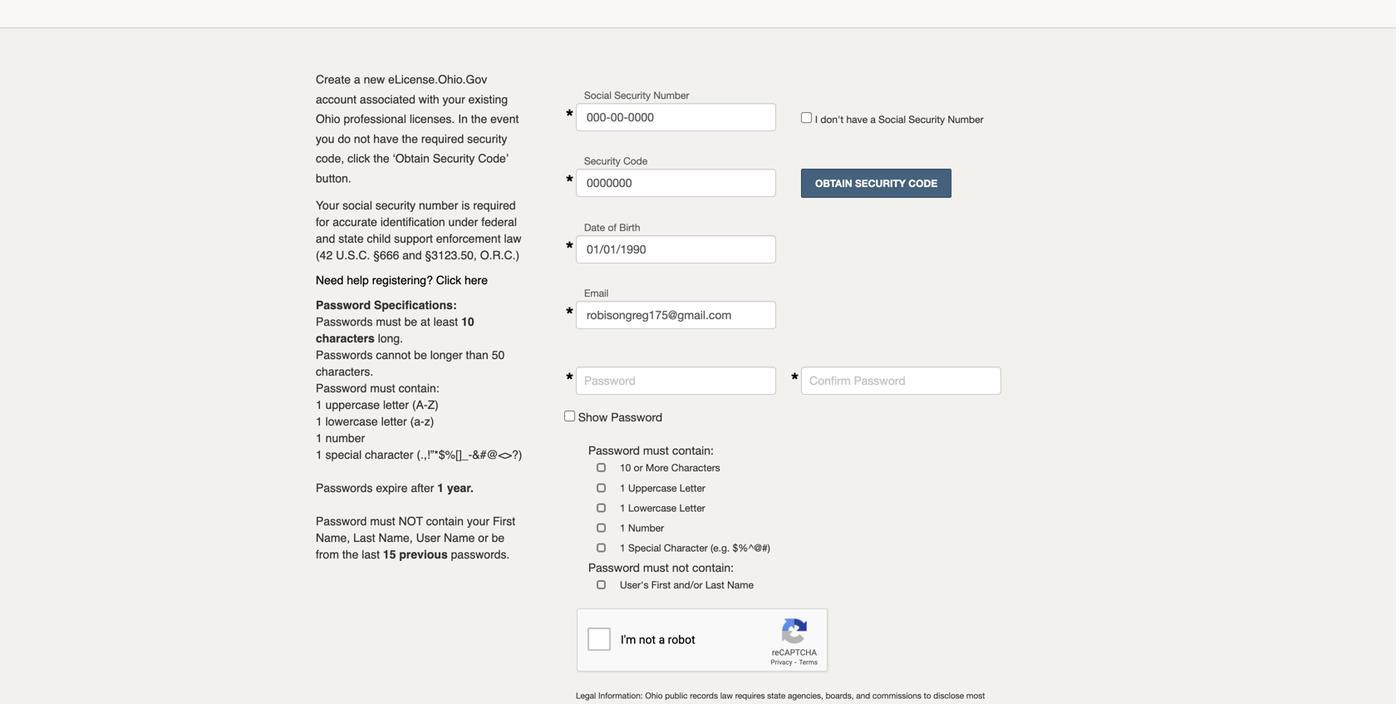 Task type: describe. For each thing, give the bounding box(es) containing it.
or inside password must not contain your first name, last name, user name or                                  be from the last
[[478, 531, 489, 544]]

(42
[[316, 248, 333, 262]]

$%^@#)
[[733, 542, 770, 554]]

be inside password must not contain your first name, last name, user name or                                  be from the last
[[492, 531, 505, 544]]

uppercase
[[326, 398, 380, 411]]

2 vertical spatial contain:
[[692, 561, 734, 574]]

least
[[434, 315, 458, 328]]

federal
[[481, 215, 517, 228]]

child
[[367, 232, 391, 245]]

1 horizontal spatial first
[[652, 579, 671, 590]]

letter for 1 lowercase letter
[[680, 502, 705, 514]]

you
[[316, 132, 335, 145]]

Date of Birth text field
[[576, 235, 776, 264]]

1 horizontal spatial not
[[672, 561, 689, 574]]

don't
[[821, 113, 844, 125]]

the right in
[[471, 112, 487, 126]]

is
[[462, 198, 470, 212]]

in
[[458, 112, 468, 126]]

commissions
[[873, 691, 922, 700]]

o.r.c.)
[[480, 248, 520, 262]]

unchecked image for user's first and/or last name
[[597, 579, 620, 589]]

1 horizontal spatial a
[[871, 113, 876, 125]]

records
[[690, 691, 718, 700]]

web
[[946, 703, 962, 704]]

§3123.50,
[[425, 248, 477, 262]]

i don't have a social security number
[[815, 113, 984, 125]]

click
[[436, 273, 461, 287]]

expire
[[376, 481, 408, 494]]

longer
[[430, 348, 463, 361]]

security code
[[584, 155, 648, 167]]

the inside password must not contain your first name, last name, user name or                                  be from the last
[[342, 548, 359, 561]]

with
[[419, 93, 439, 106]]

your
[[316, 198, 339, 212]]

must for password must contain:
[[643, 444, 669, 457]]

not inside the create a new elicense.ohio.gov account associated with your existing ohio professional licenses. in the event you do not have the required security code, click the 'obtain security code' button.
[[354, 132, 370, 145]]

10 for 10 or more characters
[[620, 462, 631, 474]]

need help registering? click here link
[[316, 273, 488, 287]]

last inside password must not contain your first name, last name, user name or                                  be from the last
[[353, 531, 375, 544]]

passwords expire after 1 year.
[[316, 481, 474, 494]]

name inside password must not contain your first name, last name, user name or                                  be from the last
[[444, 531, 475, 544]]

legal information: ohio public records law requires state agencies, boards, and commissions to disclose most documents and records, including electronic records.  therefore, information submitted through this web site ma
[[576, 691, 1001, 704]]

unchecked image for 10 or more characters
[[597, 462, 620, 472]]

state inside legal information: ohio public records law requires state agencies, boards, and commissions to disclose most documents and records, including electronic records.  therefore, information submitted through this web site ma
[[767, 691, 786, 700]]

1 vertical spatial social
[[879, 113, 906, 125]]

for
[[316, 215, 329, 228]]

disclose
[[934, 691, 964, 700]]

characters
[[316, 331, 375, 345]]

Security Code text field
[[576, 169, 776, 197]]

have inside the create a new elicense.ohio.gov account associated with your existing ohio professional licenses. in the event you do not have the required security code, click the 'obtain security code' button.
[[373, 132, 399, 145]]

confirm password
[[810, 374, 906, 387]]

be inside password specifications: passwords must be at least
[[404, 315, 417, 328]]

security inside the create a new elicense.ohio.gov account associated with your existing ohio professional licenses. in the event you do not have the required security code, click the 'obtain security code' button.
[[433, 152, 475, 165]]

registering?
[[372, 273, 433, 287]]

passwords.
[[451, 548, 510, 561]]

this
[[931, 703, 944, 704]]

password must not contain:
[[589, 561, 734, 574]]

number inside long. passwords cannot be longer than 50 characters. password must contain: 1 uppercase letter (a-z) 1 lowercase letter (a-z) 1 number 1 special character (.,!"*$%[]_-&#@<>?)
[[326, 431, 365, 445]]

10 or more characters
[[620, 462, 720, 474]]

enforcement
[[436, 232, 501, 245]]

user's first and/or last name
[[620, 579, 754, 590]]

(e.g.
[[711, 542, 730, 554]]

letter for 1 uppercase letter
[[680, 482, 706, 494]]

agencies,
[[788, 691, 824, 700]]

user
[[416, 531, 441, 544]]

under
[[448, 215, 478, 228]]

u.s.c.
[[336, 248, 370, 262]]

the up 'obtain
[[402, 132, 418, 145]]

0 vertical spatial letter
[[383, 398, 409, 411]]

password up user's
[[589, 561, 640, 574]]

1 vertical spatial contain:
[[672, 444, 714, 457]]

i
[[815, 113, 818, 125]]

social
[[343, 198, 372, 212]]

security inside your social security number is required for accurate identification under federal and state child support enforcement law (42 u.s.c. §666 and §3123.50, o.r.c.)
[[376, 198, 416, 212]]

10 for 10 characters
[[461, 315, 474, 328]]

identification
[[381, 215, 445, 228]]

not
[[399, 514, 423, 528]]

confirm
[[810, 374, 851, 387]]

uppercase
[[628, 482, 677, 494]]

long.
[[378, 331, 403, 345]]

boards,
[[826, 691, 854, 700]]

character
[[664, 542, 708, 554]]

password inside long. passwords cannot be longer than 50 characters. password must contain: 1 uppercase letter (a-z) 1 lowercase letter (a-z) 1 number 1 special character (.,!"*$%[]_-&#@<>?)
[[316, 381, 367, 395]]

10 characters
[[316, 315, 474, 345]]

social security number
[[584, 89, 690, 101]]

0 vertical spatial number
[[654, 89, 690, 101]]

1 lowercase letter
[[620, 502, 705, 514]]

records.
[[743, 703, 774, 704]]

birth
[[619, 222, 641, 233]]

required inside your social security number is required for accurate identification under federal and state child support enforcement law (42 u.s.c. §666 and §3123.50, o.r.c.)
[[473, 198, 516, 212]]

create
[[316, 73, 351, 86]]

code,
[[316, 152, 344, 165]]

ohio inside the create a new elicense.ohio.gov account associated with your existing ohio professional licenses. in the event you do not have the required security code, click the 'obtain security code' button.
[[316, 112, 340, 126]]

1 special character (e.g. $%^@#)
[[620, 542, 770, 554]]

your inside the create a new elicense.ohio.gov account associated with your existing ohio professional licenses. in the event you do not have the required security code, click the 'obtain security code' button.
[[443, 93, 465, 106]]

more
[[646, 462, 669, 474]]

your inside password must not contain your first name, last name, user name or                                  be from the last
[[467, 514, 490, 528]]

button.
[[316, 172, 351, 185]]

electronic
[[705, 703, 741, 704]]

information
[[816, 703, 858, 704]]

unchecked image for 1 number
[[597, 523, 620, 532]]

password must contain:
[[589, 444, 714, 457]]

and up submitted
[[856, 691, 870, 700]]

characters.
[[316, 365, 373, 378]]

help
[[347, 273, 369, 287]]

and up (42
[[316, 232, 335, 245]]

1 horizontal spatial name
[[727, 579, 754, 590]]

Password password field
[[576, 367, 776, 395]]

a inside the create a new elicense.ohio.gov account associated with your existing ohio professional licenses. in the event you do not have the required security code, click the 'obtain security code' button.
[[354, 73, 361, 86]]

the right click
[[373, 152, 390, 165]]

information:
[[599, 691, 643, 700]]

Social Security Number text field
[[576, 103, 776, 131]]

must for password must not contain:
[[643, 561, 669, 574]]

lowercase
[[326, 415, 378, 428]]

§666
[[373, 248, 399, 262]]

must inside long. passwords cannot be longer than 50 characters. password must contain: 1 uppercase letter (a-z) 1 lowercase letter (a-z) 1 number 1 special character (.,!"*$%[]_-&#@<>?)
[[370, 381, 395, 395]]

account
[[316, 93, 357, 106]]

existing
[[469, 93, 508, 106]]

therefore,
[[776, 703, 814, 704]]

and/or
[[674, 579, 703, 590]]

and down the support at left
[[403, 248, 422, 262]]

I don't have a Social Security Number checkbox
[[801, 112, 812, 123]]

licenses.
[[410, 112, 455, 126]]



Task type: vqa. For each thing, say whether or not it's contained in the screenshot.
middle commission
no



Task type: locate. For each thing, give the bounding box(es) containing it.
not up user's first and/or last name
[[672, 561, 689, 574]]

security up 'code'' in the top left of the page
[[467, 132, 507, 145]]

1
[[316, 398, 322, 411], [316, 415, 322, 428], [316, 431, 322, 445], [316, 448, 322, 461], [437, 481, 444, 494], [620, 482, 626, 494], [620, 502, 626, 514], [620, 522, 626, 534], [620, 542, 626, 554]]

be left the longer
[[414, 348, 427, 361]]

security
[[467, 132, 507, 145], [376, 198, 416, 212]]

0 vertical spatial unchecked image
[[597, 462, 620, 472]]

2 vertical spatial number
[[628, 522, 664, 534]]

code'
[[478, 152, 508, 165]]

required up federal
[[473, 198, 516, 212]]

1 horizontal spatial or
[[634, 462, 643, 474]]

name down $%^@#)
[[727, 579, 754, 590]]

1 letter from the top
[[680, 482, 706, 494]]

1 vertical spatial or
[[478, 531, 489, 544]]

last
[[362, 548, 380, 561]]

lowercase
[[628, 502, 677, 514]]

&#@<>?)
[[472, 448, 522, 461]]

documents
[[576, 703, 618, 704]]

ohio up records,
[[645, 691, 663, 700]]

cannot
[[376, 348, 411, 361]]

0 vertical spatial your
[[443, 93, 465, 106]]

must for password must not contain your first name, last name, user name or                                  be from the last
[[370, 514, 395, 528]]

1 vertical spatial number
[[948, 113, 984, 125]]

1 passwords from the top
[[316, 315, 373, 328]]

1 vertical spatial law
[[720, 691, 733, 700]]

accurate
[[333, 215, 377, 228]]

passwords up characters
[[316, 315, 373, 328]]

1 horizontal spatial name,
[[379, 531, 413, 544]]

1 vertical spatial unchecked image
[[597, 502, 620, 512]]

1 vertical spatial a
[[871, 113, 876, 125]]

0 horizontal spatial your
[[443, 93, 465, 106]]

0 horizontal spatial state
[[339, 232, 364, 245]]

letter
[[383, 398, 409, 411], [381, 415, 407, 428]]

0 vertical spatial required
[[421, 132, 464, 145]]

letter down 1 uppercase letter
[[680, 502, 705, 514]]

required inside the create a new elicense.ohio.gov account associated with your existing ohio professional licenses. in the event you do not have the required security code, click the 'obtain security code' button.
[[421, 132, 464, 145]]

unchecked image left uppercase
[[597, 482, 620, 492]]

unchecked image down password must not contain:
[[597, 579, 620, 589]]

0 horizontal spatial have
[[373, 132, 399, 145]]

1 horizontal spatial 10
[[620, 462, 631, 474]]

required down licenses.
[[421, 132, 464, 145]]

2 vertical spatial unchecked image
[[597, 543, 620, 553]]

Email text field
[[576, 301, 776, 329]]

your up in
[[443, 93, 465, 106]]

0 vertical spatial state
[[339, 232, 364, 245]]

show
[[578, 410, 608, 424]]

contain: inside long. passwords cannot be longer than 50 characters. password must contain: 1 uppercase letter (a-z) 1 lowercase letter (a-z) 1 number 1 special character (.,!"*$%[]_-&#@<>?)
[[399, 381, 439, 395]]

1 unchecked image from the top
[[597, 462, 620, 472]]

at
[[421, 315, 430, 328]]

not right do
[[354, 132, 370, 145]]

records,
[[636, 703, 667, 704]]

name,
[[316, 531, 350, 544], [379, 531, 413, 544]]

letter down characters
[[680, 482, 706, 494]]

the left last
[[342, 548, 359, 561]]

1 vertical spatial security
[[376, 198, 416, 212]]

1 unchecked image from the top
[[597, 482, 620, 492]]

1 vertical spatial required
[[473, 198, 516, 212]]

after
[[411, 481, 434, 494]]

'obtain
[[393, 152, 430, 165]]

elicense.ohio.gov
[[388, 73, 487, 86]]

first down password must not contain:
[[652, 579, 671, 590]]

unchecked image for 1 lowercase letter
[[597, 502, 620, 512]]

password
[[316, 298, 371, 312], [584, 374, 636, 387], [854, 374, 906, 387], [316, 381, 367, 395], [611, 410, 663, 424], [589, 444, 640, 457], [316, 514, 367, 528], [589, 561, 640, 574]]

2 vertical spatial be
[[492, 531, 505, 544]]

1 vertical spatial 10
[[620, 462, 631, 474]]

10
[[461, 315, 474, 328], [620, 462, 631, 474]]

must
[[376, 315, 401, 328], [370, 381, 395, 395], [643, 444, 669, 457], [370, 514, 395, 528], [643, 561, 669, 574]]

passwords inside long. passwords cannot be longer than 50 characters. password must contain: 1 uppercase letter (a-z) 1 lowercase letter (a-z) 1 number 1 special character (.,!"*$%[]_-&#@<>?)
[[316, 348, 373, 361]]

name, up from at the bottom left of page
[[316, 531, 350, 544]]

unchecked image down 1 lowercase letter
[[597, 523, 620, 532]]

0 horizontal spatial or
[[478, 531, 489, 544]]

1 vertical spatial state
[[767, 691, 786, 700]]

law inside legal information: ohio public records law requires state agencies, boards, and commissions to disclose most documents and records, including electronic records.  therefore, information submitted through this web site ma
[[720, 691, 733, 700]]

your right contain
[[467, 514, 490, 528]]

1 horizontal spatial required
[[473, 198, 516, 212]]

ohio inside legal information: ohio public records law requires state agencies, boards, and commissions to disclose most documents and records, including electronic records.  therefore, information submitted through this web site ma
[[645, 691, 663, 700]]

1 vertical spatial have
[[373, 132, 399, 145]]

create a new elicense.ohio.gov account associated with your existing ohio professional licenses. in the event you do not have the required security code, click the 'obtain security code' button.
[[316, 73, 519, 185]]

name up 15 previous passwords.
[[444, 531, 475, 544]]

1 vertical spatial first
[[652, 579, 671, 590]]

submitted
[[860, 703, 897, 704]]

including
[[669, 703, 703, 704]]

unchecked image left special
[[597, 543, 620, 553]]

from
[[316, 548, 339, 561]]

3 unchecked image from the top
[[597, 579, 620, 589]]

1 vertical spatial passwords
[[316, 348, 373, 361]]

code
[[624, 155, 648, 167]]

0 vertical spatial name
[[444, 531, 475, 544]]

1 horizontal spatial your
[[467, 514, 490, 528]]

0 horizontal spatial ohio
[[316, 112, 340, 126]]

character
[[365, 448, 414, 461]]

must left not
[[370, 514, 395, 528]]

must up long.
[[376, 315, 401, 328]]

state up the u.s.c.
[[339, 232, 364, 245]]

Confirm Password password field
[[801, 367, 1002, 395]]

15
[[383, 548, 396, 561]]

10 down password must contain: at the bottom
[[620, 462, 631, 474]]

0 vertical spatial letter
[[680, 482, 706, 494]]

10 right the least
[[461, 315, 474, 328]]

number inside your social security number is required for accurate identification under federal and state child support enforcement law (42 u.s.c. §666 and §3123.50, o.r.c.)
[[419, 198, 458, 212]]

have down professional
[[373, 132, 399, 145]]

1 horizontal spatial have
[[847, 113, 868, 125]]

must up more
[[643, 444, 669, 457]]

password inside password must not contain your first name, last name, user name or                                  be from the last
[[316, 514, 367, 528]]

law
[[504, 232, 522, 245], [720, 691, 733, 700]]

contain: down (e.g.
[[692, 561, 734, 574]]

special
[[628, 542, 661, 554]]

need
[[316, 273, 344, 287]]

0 horizontal spatial security
[[376, 198, 416, 212]]

contain: up (a-
[[399, 381, 439, 395]]

have right the don't
[[847, 113, 868, 125]]

first inside password must not contain your first name, last name, user name or                                  be from the last
[[493, 514, 516, 528]]

passwords inside password specifications: passwords must be at least
[[316, 315, 373, 328]]

or up passwords.
[[478, 531, 489, 544]]

None button
[[801, 169, 952, 198]]

1 vertical spatial last
[[706, 579, 725, 590]]

unchecked image for 1 special character (e.g. $%^@#)
[[597, 543, 620, 553]]

2 unchecked image from the top
[[597, 502, 620, 512]]

password inside password specifications: passwords must be at least
[[316, 298, 371, 312]]

contain:
[[399, 381, 439, 395], [672, 444, 714, 457], [692, 561, 734, 574]]

0 horizontal spatial a
[[354, 73, 361, 86]]

specifications:
[[374, 298, 457, 312]]

1 vertical spatial letter
[[680, 502, 705, 514]]

your social security number is required for accurate identification under federal and state child support enforcement law (42 u.s.c. §666 and §3123.50, o.r.c.)
[[316, 198, 522, 262]]

event
[[491, 112, 519, 126]]

contain: up characters
[[672, 444, 714, 457]]

social right the don't
[[879, 113, 906, 125]]

0 vertical spatial security
[[467, 132, 507, 145]]

site
[[964, 703, 977, 704]]

1 vertical spatial ohio
[[645, 691, 663, 700]]

name, up 15
[[379, 531, 413, 544]]

to
[[924, 691, 931, 700]]

0 vertical spatial a
[[354, 73, 361, 86]]

be up passwords.
[[492, 531, 505, 544]]

password up show password
[[584, 374, 636, 387]]

be inside long. passwords cannot be longer than 50 characters. password must contain: 1 uppercase letter (a-z) 1 lowercase letter (a-z) 1 number 1 special character (.,!"*$%[]_-&#@<>?)
[[414, 348, 427, 361]]

0 vertical spatial first
[[493, 514, 516, 528]]

social up security code
[[584, 89, 612, 101]]

0 horizontal spatial social
[[584, 89, 612, 101]]

0 vertical spatial be
[[404, 315, 417, 328]]

0 horizontal spatial last
[[353, 531, 375, 544]]

1 horizontal spatial law
[[720, 691, 733, 700]]

None checkbox
[[564, 411, 575, 422]]

2 passwords from the top
[[316, 348, 373, 361]]

new
[[364, 73, 385, 86]]

0 vertical spatial passwords
[[316, 315, 373, 328]]

previous
[[399, 548, 448, 561]]

1 horizontal spatial state
[[767, 691, 786, 700]]

0 vertical spatial 10
[[461, 315, 474, 328]]

password specifications: passwords must be at least
[[316, 298, 461, 328]]

ohio up you
[[316, 112, 340, 126]]

name
[[444, 531, 475, 544], [727, 579, 754, 590]]

1 vertical spatial unchecked image
[[597, 523, 620, 532]]

0 vertical spatial not
[[354, 132, 370, 145]]

state up records.
[[767, 691, 786, 700]]

0 horizontal spatial first
[[493, 514, 516, 528]]

last up last
[[353, 531, 375, 544]]

2 unchecked image from the top
[[597, 523, 620, 532]]

1 horizontal spatial security
[[467, 132, 507, 145]]

need help registering? click here
[[316, 273, 488, 287]]

0 vertical spatial social
[[584, 89, 612, 101]]

requires
[[735, 691, 765, 700]]

number up special
[[326, 431, 365, 445]]

here
[[465, 273, 488, 287]]

click
[[348, 152, 370, 165]]

must down special
[[643, 561, 669, 574]]

1 horizontal spatial social
[[879, 113, 906, 125]]

date
[[584, 222, 605, 233]]

must up the uppercase at the left bottom
[[370, 381, 395, 395]]

unchecked image for 1 uppercase letter
[[597, 482, 620, 492]]

characters
[[671, 462, 720, 474]]

number left is
[[419, 198, 458, 212]]

1 vertical spatial number
[[326, 431, 365, 445]]

1 name, from the left
[[316, 531, 350, 544]]

legal
[[576, 691, 596, 700]]

have
[[847, 113, 868, 125], [373, 132, 399, 145]]

password down need
[[316, 298, 371, 312]]

a right the don't
[[871, 113, 876, 125]]

3 unchecked image from the top
[[597, 543, 620, 553]]

2 vertical spatial unchecked image
[[597, 579, 620, 589]]

law up o.r.c.)
[[504, 232, 522, 245]]

passwords up characters.
[[316, 348, 373, 361]]

0 vertical spatial last
[[353, 531, 375, 544]]

3 passwords from the top
[[316, 481, 373, 494]]

or left more
[[634, 462, 643, 474]]

security up identification
[[376, 198, 416, 212]]

must inside password specifications: passwords must be at least
[[376, 315, 401, 328]]

unchecked image
[[597, 482, 620, 492], [597, 502, 620, 512], [597, 543, 620, 553]]

0 vertical spatial law
[[504, 232, 522, 245]]

law up electronic
[[720, 691, 733, 700]]

password up password must contain: at the bottom
[[611, 410, 663, 424]]

state inside your social security number is required for accurate identification under federal and state child support enforcement law (42 u.s.c. §666 and §3123.50, o.r.c.)
[[339, 232, 364, 245]]

0 horizontal spatial name,
[[316, 531, 350, 544]]

0 vertical spatial unchecked image
[[597, 482, 620, 492]]

last right and/or
[[706, 579, 725, 590]]

1 vertical spatial name
[[727, 579, 754, 590]]

user's
[[620, 579, 649, 590]]

1 vertical spatial your
[[467, 514, 490, 528]]

1 horizontal spatial last
[[706, 579, 725, 590]]

passwords down special
[[316, 481, 373, 494]]

50
[[492, 348, 505, 361]]

security inside the create a new elicense.ohio.gov account associated with your existing ohio professional licenses. in the event you do not have the required security code, click the 'obtain security code' button.
[[467, 132, 507, 145]]

contain
[[426, 514, 464, 528]]

password down show password
[[589, 444, 640, 457]]

2 name, from the left
[[379, 531, 413, 544]]

0 horizontal spatial required
[[421, 132, 464, 145]]

most
[[967, 691, 985, 700]]

0 horizontal spatial 10
[[461, 315, 474, 328]]

1 horizontal spatial number
[[419, 198, 458, 212]]

2 letter from the top
[[680, 502, 705, 514]]

password right confirm
[[854, 374, 906, 387]]

10 inside 10 characters
[[461, 315, 474, 328]]

security
[[614, 89, 651, 101], [909, 113, 945, 125], [433, 152, 475, 165], [584, 155, 621, 167]]

0 horizontal spatial number
[[326, 431, 365, 445]]

0 horizontal spatial law
[[504, 232, 522, 245]]

and down information:
[[620, 703, 634, 704]]

0 vertical spatial ohio
[[316, 112, 340, 126]]

associated
[[360, 93, 416, 106]]

first up passwords.
[[493, 514, 516, 528]]

of
[[608, 222, 617, 233]]

1 vertical spatial be
[[414, 348, 427, 361]]

0 horizontal spatial name
[[444, 531, 475, 544]]

unchecked image up 1 number
[[597, 502, 620, 512]]

z)
[[425, 415, 434, 428]]

1 uppercase letter
[[620, 482, 706, 494]]

0 vertical spatial number
[[419, 198, 458, 212]]

public
[[665, 691, 688, 700]]

(.,!"*$%[]_-
[[417, 448, 472, 461]]

password up from at the bottom left of page
[[316, 514, 367, 528]]

unchecked image
[[597, 462, 620, 472], [597, 523, 620, 532], [597, 579, 620, 589]]

(a-
[[410, 415, 425, 428]]

1 vertical spatial not
[[672, 561, 689, 574]]

2 vertical spatial passwords
[[316, 481, 373, 494]]

through
[[900, 703, 928, 704]]

0 vertical spatial have
[[847, 113, 868, 125]]

year.
[[447, 481, 474, 494]]

a left the new
[[354, 73, 361, 86]]

must inside password must not contain your first name, last name, user name or                                  be from the last
[[370, 514, 395, 528]]

0 vertical spatial contain:
[[399, 381, 439, 395]]

last
[[353, 531, 375, 544], [706, 579, 725, 590]]

1 horizontal spatial ohio
[[645, 691, 663, 700]]

password down characters.
[[316, 381, 367, 395]]

state
[[339, 232, 364, 245], [767, 691, 786, 700]]

z)
[[428, 398, 439, 411]]

0 vertical spatial or
[[634, 462, 643, 474]]

1 vertical spatial letter
[[381, 415, 407, 428]]

and
[[316, 232, 335, 245], [403, 248, 422, 262], [856, 691, 870, 700], [620, 703, 634, 704]]

unchecked image down password must contain: at the bottom
[[597, 462, 620, 472]]

law inside your social security number is required for accurate identification under federal and state child support enforcement law (42 u.s.c. §666 and §3123.50, o.r.c.)
[[504, 232, 522, 245]]

be left at
[[404, 315, 417, 328]]

0 horizontal spatial not
[[354, 132, 370, 145]]

(a-
[[412, 398, 428, 411]]



